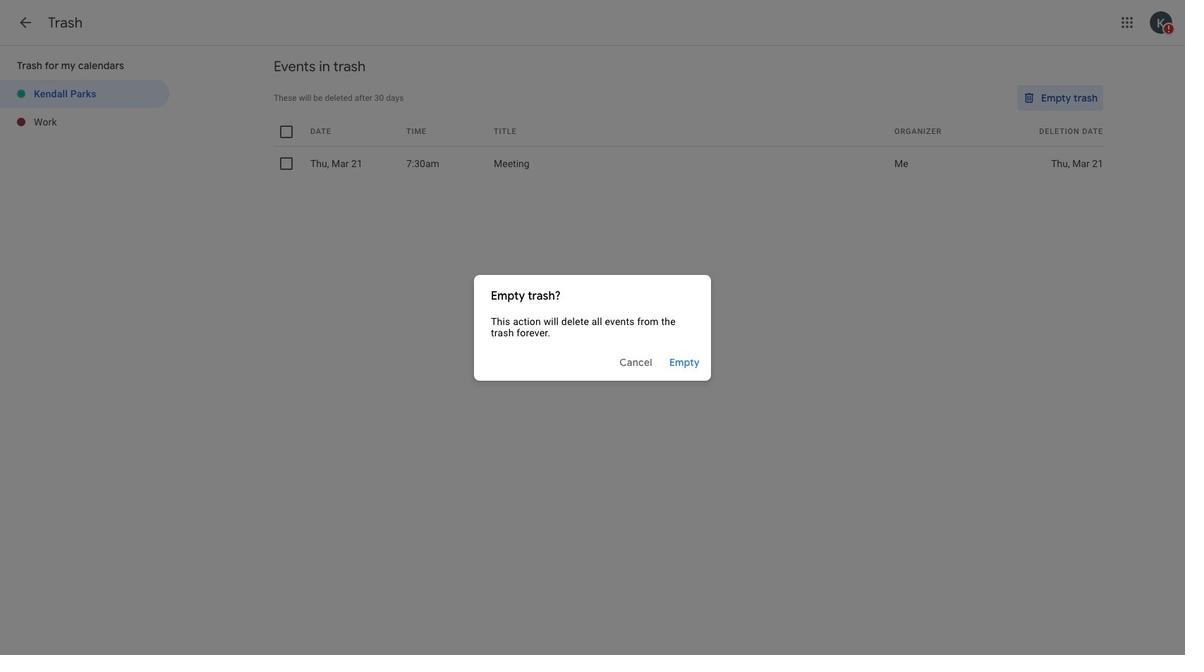 Task type: vqa. For each thing, say whether or not it's contained in the screenshot.
the rightmost 22
no



Task type: locate. For each thing, give the bounding box(es) containing it.
list
[[0, 80, 169, 136]]

1 horizontal spatial heading
[[491, 288, 694, 305]]

0 horizontal spatial heading
[[48, 14, 83, 32]]

1 vertical spatial heading
[[491, 288, 694, 305]]

0 vertical spatial heading
[[48, 14, 83, 32]]

list item
[[0, 80, 169, 108]]

heading
[[48, 14, 83, 32], [491, 288, 694, 305]]

go back image
[[17, 14, 34, 31]]

alert dialog
[[474, 275, 711, 381]]



